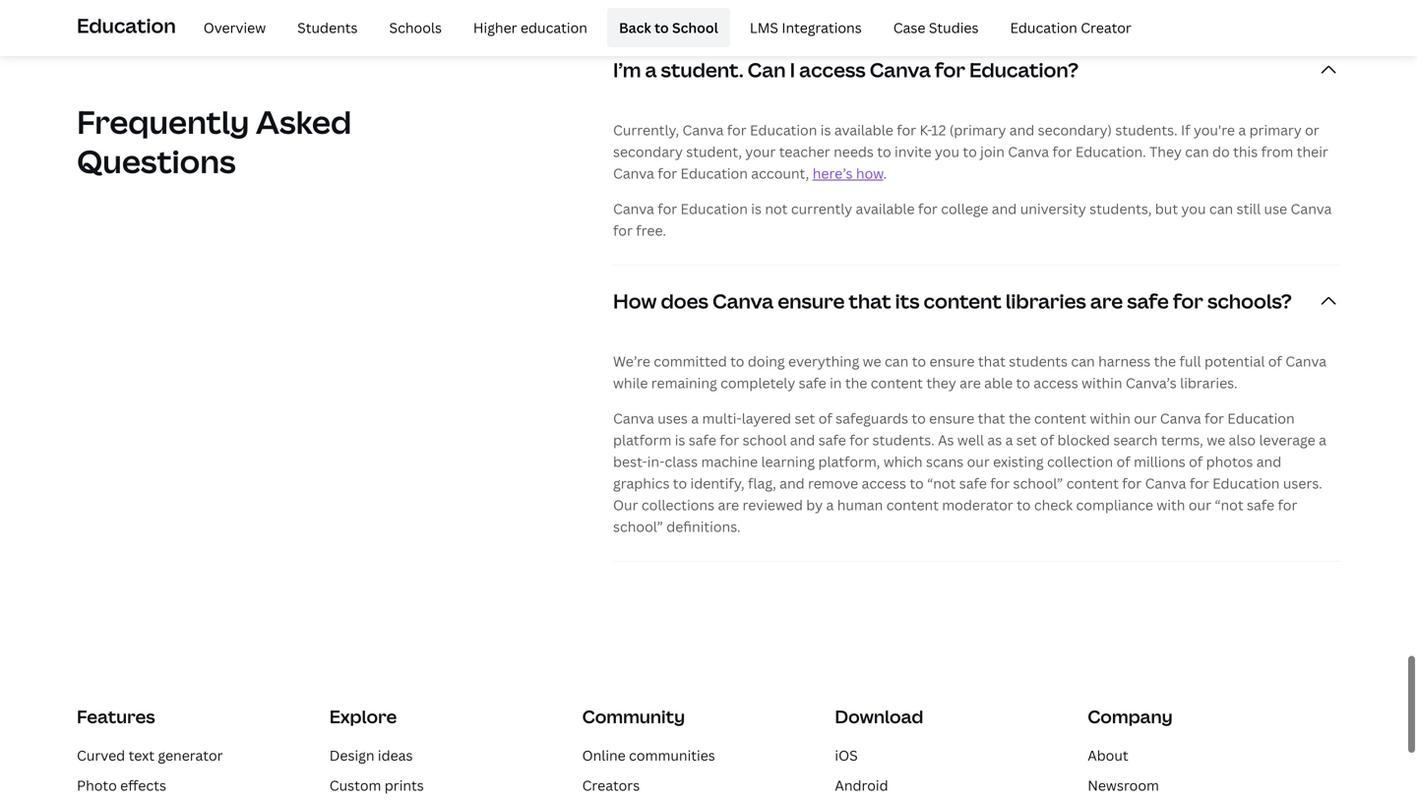 Task type: locate. For each thing, give the bounding box(es) containing it.
of right the potential
[[1269, 352, 1283, 371]]

education creator
[[1011, 18, 1132, 37]]

2 horizontal spatial our
[[1189, 496, 1212, 515]]

education inside "link"
[[1011, 18, 1078, 37]]

1 vertical spatial that
[[979, 352, 1006, 371]]

the left full
[[1155, 352, 1177, 371]]

0 horizontal spatial school"
[[613, 518, 664, 536]]

custom prints
[[330, 776, 424, 795]]

within down harness
[[1082, 374, 1123, 393]]

is inside currently, canva for education is available for k-12 (primary and secondary) students. if you're a primary or secondary student, your teacher needs to invite you to join canva for education. they can do this from their canva for education account,
[[821, 121, 832, 140]]

students link
[[286, 8, 370, 47]]

not
[[765, 200, 788, 218]]

and down the leverage
[[1257, 453, 1282, 471]]

1 vertical spatial available
[[856, 200, 915, 218]]

menu bar
[[184, 8, 1144, 47]]

if
[[1182, 121, 1191, 140]]

content up safeguards
[[871, 374, 924, 393]]

0 vertical spatial our
[[1135, 409, 1157, 428]]

1 vertical spatial "not
[[1215, 496, 1244, 515]]

access
[[800, 56, 866, 83], [1034, 374, 1079, 393], [862, 474, 907, 493]]

within inside we're committed to doing everything we can to ensure that students can harness the full potential of canva while remaining completely safe in the content they are able to access within canva's libraries.
[[1082, 374, 1123, 393]]

of inside we're committed to doing everything we can to ensure that students can harness the full potential of canva while remaining completely safe in the content they are able to access within canva's libraries.
[[1269, 352, 1283, 371]]

for down existing
[[991, 474, 1010, 493]]

for up machine
[[720, 431, 740, 450]]

community
[[583, 705, 685, 729]]

0 vertical spatial are
[[1091, 288, 1124, 315]]

collections
[[642, 496, 715, 515]]

safe left in
[[799, 374, 827, 393]]

is left not on the right top
[[752, 200, 762, 218]]

higher education link
[[462, 8, 600, 47]]

ensure inside dropdown button
[[778, 288, 845, 315]]

available up needs
[[835, 121, 894, 140]]

layered
[[742, 409, 792, 428]]

access down the "which" at the bottom right of page
[[862, 474, 907, 493]]

also
[[1229, 431, 1257, 450]]

are left the able
[[960, 374, 982, 393]]

content inside dropdown button
[[924, 288, 1002, 315]]

millions
[[1134, 453, 1186, 471]]

within inside canva uses a multi-layered set of safeguards to ensure that the content within our canva for education platform is safe for school and safe for students. as well as a set of blocked search terms, we also leverage a best-in-class machine learning platform, which scans our existing collection of millions of photos and graphics to identify, flag, and remove access to "not safe for school" content for canva for education users. our collections are reviewed by a human content moderator to check compliance with our "not safe for school" definitions.
[[1090, 409, 1131, 428]]

access inside dropdown button
[[800, 56, 866, 83]]

a right the as
[[1006, 431, 1014, 450]]

schools
[[389, 18, 442, 37]]

to
[[655, 18, 669, 37], [878, 143, 892, 161], [963, 143, 978, 161], [731, 352, 745, 371], [913, 352, 927, 371], [1017, 374, 1031, 393], [912, 409, 926, 428], [673, 474, 687, 493], [910, 474, 924, 493], [1017, 496, 1031, 515]]

safe
[[1128, 288, 1170, 315], [799, 374, 827, 393], [689, 431, 717, 450], [819, 431, 847, 450], [960, 474, 987, 493], [1248, 496, 1275, 515]]

design ideas link
[[330, 747, 413, 765]]

needs
[[834, 143, 874, 161]]

0 horizontal spatial students.
[[873, 431, 935, 450]]

1 horizontal spatial we
[[1207, 431, 1226, 450]]

is up class
[[675, 431, 686, 450]]

the right in
[[846, 374, 868, 393]]

canva right does
[[713, 288, 774, 315]]

ios
[[835, 747, 858, 765]]

1 vertical spatial school"
[[613, 518, 664, 536]]

a right uses
[[691, 409, 699, 428]]

ensure up they at the right of page
[[930, 352, 975, 371]]

of down search
[[1117, 453, 1131, 471]]

questions
[[77, 140, 236, 183]]

0 vertical spatial ensure
[[778, 288, 845, 315]]

you down 12
[[936, 143, 960, 161]]

secondary
[[613, 143, 683, 161]]

2 vertical spatial ensure
[[930, 409, 975, 428]]

to left doing
[[731, 352, 745, 371]]

0 horizontal spatial is
[[675, 431, 686, 450]]

you inside currently, canva for education is available for k-12 (primary and secondary) students. if you're a primary or secondary student, your teacher needs to invite you to join canva for education. they can do this from their canva for education account,
[[936, 143, 960, 161]]

that up the as
[[978, 409, 1006, 428]]

school" down our
[[613, 518, 664, 536]]

students. up the "which" at the bottom right of page
[[873, 431, 935, 450]]

that inside canva uses a multi-layered set of safeguards to ensure that the content within our canva for education platform is safe for school and safe for students. as well as a set of blocked search terms, we also leverage a best-in-class machine learning platform, which scans our existing collection of millions of photos and graphics to identify, flag, and remove access to "not safe for school" content for canva for education users. our collections are reviewed by a human content moderator to check compliance with our "not safe for school" definitions.
[[978, 409, 1006, 428]]

users.
[[1284, 474, 1323, 493]]

set up existing
[[1017, 431, 1038, 450]]

0 vertical spatial available
[[835, 121, 894, 140]]

safe up moderator
[[960, 474, 987, 493]]

1 horizontal spatial students.
[[1116, 121, 1178, 140]]

company
[[1088, 705, 1173, 729]]

explore
[[330, 705, 397, 729]]

0 horizontal spatial you
[[936, 143, 960, 161]]

a inside dropdown button
[[645, 56, 657, 83]]

human
[[838, 496, 884, 515]]

text
[[129, 747, 155, 765]]

i
[[790, 56, 796, 83]]

remove
[[808, 474, 859, 493]]

2 horizontal spatial is
[[821, 121, 832, 140]]

0 vertical spatial within
[[1082, 374, 1123, 393]]

our
[[1135, 409, 1157, 428], [968, 453, 990, 471], [1189, 496, 1212, 515]]

safe up harness
[[1128, 288, 1170, 315]]

and inside canva for education is not currently available for college and university students, but you can still use canva for free.
[[992, 200, 1018, 218]]

2 horizontal spatial are
[[1091, 288, 1124, 315]]

2 vertical spatial is
[[675, 431, 686, 450]]

safe inside how does canva ensure that its content libraries are safe for schools? dropdown button
[[1128, 288, 1170, 315]]

ensure
[[778, 288, 845, 315], [930, 352, 975, 371], [930, 409, 975, 428]]

ensure inside we're committed to doing everything we can to ensure that students can harness the full potential of canva while remaining completely safe in the content they are able to access within canva's libraries.
[[930, 352, 975, 371]]

student.
[[661, 56, 744, 83]]

ensure up as
[[930, 409, 975, 428]]

custom prints link
[[330, 776, 424, 795]]

is
[[821, 121, 832, 140], [752, 200, 762, 218], [675, 431, 686, 450]]

available down .
[[856, 200, 915, 218]]

1 vertical spatial students.
[[873, 431, 935, 450]]

you
[[936, 143, 960, 161], [1182, 200, 1207, 218]]

asked
[[256, 100, 352, 143]]

2 vertical spatial that
[[978, 409, 1006, 428]]

that
[[849, 288, 892, 315], [979, 352, 1006, 371], [978, 409, 1006, 428]]

0 vertical spatial school"
[[1014, 474, 1064, 493]]

and right (primary
[[1010, 121, 1035, 140]]

for down libraries.
[[1205, 409, 1225, 428]]

for down studies
[[935, 56, 966, 83]]

12
[[932, 121, 947, 140]]

set right layered
[[795, 409, 816, 428]]

0 horizontal spatial we
[[863, 352, 882, 371]]

overview
[[204, 18, 266, 37]]

canva
[[870, 56, 931, 83], [683, 121, 724, 140], [1009, 143, 1050, 161], [613, 164, 655, 183], [613, 200, 655, 218], [1291, 200, 1333, 218], [713, 288, 774, 315], [1286, 352, 1327, 371], [613, 409, 655, 428], [1161, 409, 1202, 428], [1146, 474, 1187, 493]]

1 horizontal spatial the
[[1009, 409, 1031, 428]]

1 vertical spatial is
[[752, 200, 762, 218]]

for left k-
[[897, 121, 917, 140]]

that left its
[[849, 288, 892, 315]]

able
[[985, 374, 1013, 393]]

but
[[1156, 200, 1179, 218]]

to left join
[[963, 143, 978, 161]]

can left still
[[1210, 200, 1234, 218]]

generator
[[158, 747, 223, 765]]

ensure inside canva uses a multi-layered set of safeguards to ensure that the content within our canva for education platform is safe for school and safe for students. as well as a set of blocked search terms, we also leverage a best-in-class machine learning platform, which scans our existing collection of millions of photos and graphics to identify, flag, and remove access to "not safe for school" content for canva for education users. our collections are reviewed by a human content moderator to check compliance with our "not safe for school" definitions.
[[930, 409, 975, 428]]

you right but
[[1182, 200, 1207, 218]]

2 vertical spatial are
[[718, 496, 740, 515]]

1 vertical spatial our
[[968, 453, 990, 471]]

scans
[[927, 453, 964, 471]]

(primary
[[950, 121, 1007, 140]]

1 vertical spatial are
[[960, 374, 982, 393]]

access right i
[[800, 56, 866, 83]]

collection
[[1048, 453, 1114, 471]]

content
[[924, 288, 1002, 315], [871, 374, 924, 393], [1035, 409, 1087, 428], [1067, 474, 1120, 493], [887, 496, 939, 515]]

remaining
[[652, 374, 718, 393]]

safe down multi-
[[689, 431, 717, 450]]

education
[[521, 18, 588, 37]]

compliance
[[1077, 496, 1154, 515]]

"not down scans
[[928, 474, 956, 493]]

you're
[[1194, 121, 1236, 140]]

for down secondary)
[[1053, 143, 1073, 161]]

our up search
[[1135, 409, 1157, 428]]

multi-
[[703, 409, 742, 428]]

still
[[1237, 200, 1262, 218]]

communities
[[629, 747, 716, 765]]

canva right the potential
[[1286, 352, 1327, 371]]

about link
[[1088, 747, 1129, 765]]

content up blocked
[[1035, 409, 1087, 428]]

0 horizontal spatial the
[[846, 374, 868, 393]]

that up the able
[[979, 352, 1006, 371]]

potential
[[1205, 352, 1266, 371]]

a inside currently, canva for education is available for k-12 (primary and secondary) students. if you're a primary or secondary student, your teacher needs to invite you to join canva for education. they can do this from their canva for education account,
[[1239, 121, 1247, 140]]

set
[[795, 409, 816, 428], [1017, 431, 1038, 450]]

libraries.
[[1181, 374, 1238, 393]]

about
[[1088, 747, 1129, 765]]

canva right use
[[1291, 200, 1333, 218]]

are inside canva uses a multi-layered set of safeguards to ensure that the content within our canva for education platform is safe for school and safe for students. as well as a set of blocked search terms, we also leverage a best-in-class machine learning platform, which scans our existing collection of millions of photos and graphics to identify, flag, and remove access to "not safe for school" content for canva for education users. our collections are reviewed by a human content moderator to check compliance with our "not safe for school" definitions.
[[718, 496, 740, 515]]

a up this
[[1239, 121, 1247, 140]]

and up learning
[[791, 431, 816, 450]]

0 vertical spatial you
[[936, 143, 960, 161]]

ensure up everything
[[778, 288, 845, 315]]

content right its
[[924, 288, 1002, 315]]

1 vertical spatial access
[[1034, 374, 1079, 393]]

2 vertical spatial access
[[862, 474, 907, 493]]

we up photos
[[1207, 431, 1226, 450]]

1 vertical spatial we
[[1207, 431, 1226, 450]]

menu bar containing overview
[[184, 8, 1144, 47]]

1 horizontal spatial set
[[1017, 431, 1038, 450]]

can left harness
[[1072, 352, 1096, 371]]

1 vertical spatial within
[[1090, 409, 1131, 428]]

are down identify,
[[718, 496, 740, 515]]

"not down photos
[[1215, 496, 1244, 515]]

of
[[1269, 352, 1283, 371], [819, 409, 833, 428], [1041, 431, 1055, 450], [1117, 453, 1131, 471], [1190, 453, 1204, 471]]

newsroom link
[[1088, 776, 1160, 795]]

and right college
[[992, 200, 1018, 218]]

can left do
[[1186, 143, 1210, 161]]

1 horizontal spatial is
[[752, 200, 762, 218]]

our
[[613, 496, 639, 515]]

0 horizontal spatial are
[[718, 496, 740, 515]]

canva uses a multi-layered set of safeguards to ensure that the content within our canva for education platform is safe for school and safe for students. as well as a set of blocked search terms, we also leverage a best-in-class machine learning platform, which scans our existing collection of millions of photos and graphics to identify, flag, and remove access to "not safe for school" content for canva for education users. our collections are reviewed by a human content moderator to check compliance with our "not safe for school" definitions.
[[613, 409, 1327, 536]]

0 vertical spatial access
[[800, 56, 866, 83]]

canva down case
[[870, 56, 931, 83]]

we right everything
[[863, 352, 882, 371]]

0 vertical spatial set
[[795, 409, 816, 428]]

canva inside we're committed to doing everything we can to ensure that students can harness the full potential of canva while remaining completely safe in the content they are able to access within canva's libraries.
[[1286, 352, 1327, 371]]

blocked
[[1058, 431, 1111, 450]]

students
[[1010, 352, 1068, 371]]

we inside we're committed to doing everything we can to ensure that students can harness the full potential of canva while remaining completely safe in the content they are able to access within canva's libraries.
[[863, 352, 882, 371]]

1 horizontal spatial school"
[[1014, 474, 1064, 493]]

access inside canva uses a multi-layered set of safeguards to ensure that the content within our canva for education platform is safe for school and safe for students. as well as a set of blocked search terms, we also leverage a best-in-class machine learning platform, which scans our existing collection of millions of photos and graphics to identify, flag, and remove access to "not safe for school" content for canva for education users. our collections are reviewed by a human content moderator to check compliance with our "not safe for school" definitions.
[[862, 474, 907, 493]]

0 vertical spatial that
[[849, 288, 892, 315]]

is inside canva for education is not currently available for college and university students, but you can still use canva for free.
[[752, 200, 762, 218]]

education.
[[1076, 143, 1147, 161]]

1 horizontal spatial are
[[960, 374, 982, 393]]

safe inside we're committed to doing everything we can to ensure that students can harness the full potential of canva while remaining completely safe in the content they are able to access within canva's libraries.
[[799, 374, 827, 393]]

0 vertical spatial students.
[[1116, 121, 1178, 140]]

how
[[857, 164, 884, 183]]

within up search
[[1090, 409, 1131, 428]]

our right the with
[[1189, 496, 1212, 515]]

students. up the they
[[1116, 121, 1178, 140]]

studies
[[929, 18, 979, 37]]

0 vertical spatial "not
[[928, 474, 956, 493]]

for left the free.
[[613, 221, 633, 240]]

school" up the check
[[1014, 474, 1064, 493]]

free.
[[636, 221, 667, 240]]

a
[[645, 56, 657, 83], [1239, 121, 1247, 140], [691, 409, 699, 428], [1006, 431, 1014, 450], [1320, 431, 1327, 450], [827, 496, 834, 515]]

students
[[298, 18, 358, 37]]

ios link
[[835, 747, 858, 765]]

reviewed
[[743, 496, 803, 515]]

features
[[77, 705, 155, 729]]

1 vertical spatial ensure
[[930, 352, 975, 371]]

search
[[1114, 431, 1158, 450]]

effects
[[120, 776, 166, 795]]

our down well
[[968, 453, 990, 471]]

their
[[1298, 143, 1329, 161]]

0 vertical spatial we
[[863, 352, 882, 371]]

1 vertical spatial you
[[1182, 200, 1207, 218]]

to up .
[[878, 143, 892, 161]]

the down the able
[[1009, 409, 1031, 428]]

0 vertical spatial the
[[1155, 352, 1177, 371]]

currently
[[792, 200, 853, 218]]

0 vertical spatial is
[[821, 121, 832, 140]]

to right "back"
[[655, 18, 669, 37]]

canva down secondary
[[613, 164, 655, 183]]

and
[[1010, 121, 1035, 140], [992, 200, 1018, 218], [791, 431, 816, 450], [1257, 453, 1282, 471], [780, 474, 805, 493]]

2 horizontal spatial the
[[1155, 352, 1177, 371]]

as
[[988, 431, 1003, 450]]

1 vertical spatial set
[[1017, 431, 1038, 450]]

1 horizontal spatial you
[[1182, 200, 1207, 218]]

2 vertical spatial the
[[1009, 409, 1031, 428]]



Task type: vqa. For each thing, say whether or not it's contained in the screenshot.
HIGHER EDUCATION LINK
yes



Task type: describe. For each thing, give the bounding box(es) containing it.
education inside canva for education is not currently available for college and university students, but you can still use canva for free.
[[681, 200, 748, 218]]

university
[[1021, 200, 1087, 218]]

we inside canva uses a multi-layered set of safeguards to ensure that the content within our canva for education platform is safe for school and safe for students. as well as a set of blocked search terms, we also leverage a best-in-class machine learning platform, which scans our existing collection of millions of photos and graphics to identify, flag, and remove access to "not safe for school" content for canva for education users. our collections are reviewed by a human content moderator to check compliance with our "not safe for school" definitions.
[[1207, 431, 1226, 450]]

available inside currently, canva for education is available for k-12 (primary and secondary) students. if you're a primary or secondary student, your teacher needs to invite you to join canva for education. they can do this from their canva for education account,
[[835, 121, 894, 140]]

i'm
[[613, 56, 641, 83]]

to inside menu bar
[[655, 18, 669, 37]]

custom
[[330, 776, 381, 795]]

content inside we're committed to doing everything we can to ensure that students can harness the full potential of canva while remaining completely safe in the content they are able to access within canva's libraries.
[[871, 374, 924, 393]]

can inside currently, canva for education is available for k-12 (primary and secondary) students. if you're a primary or secondary student, your teacher needs to invite you to join canva for education. they can do this from their canva for education account,
[[1186, 143, 1210, 161]]

teacher
[[780, 143, 831, 161]]

online
[[583, 747, 626, 765]]

does
[[661, 288, 709, 315]]

moderator
[[943, 496, 1014, 515]]

prints
[[385, 776, 424, 795]]

0 horizontal spatial set
[[795, 409, 816, 428]]

for down secondary
[[658, 164, 678, 183]]

safe down photos
[[1248, 496, 1275, 515]]

0 horizontal spatial "not
[[928, 474, 956, 493]]

here's how .
[[813, 164, 887, 183]]

design ideas
[[330, 747, 413, 765]]

higher
[[474, 18, 518, 37]]

safe up platform,
[[819, 431, 847, 450]]

that inside dropdown button
[[849, 288, 892, 315]]

are inside we're committed to doing everything we can to ensure that students can harness the full potential of canva while remaining completely safe in the content they are able to access within canva's libraries.
[[960, 374, 982, 393]]

to down its
[[913, 352, 927, 371]]

frequently
[[77, 100, 249, 143]]

with
[[1157, 496, 1186, 515]]

you inside canva for education is not currently available for college and university students, but you can still use canva for free.
[[1182, 200, 1207, 218]]

how
[[613, 288, 657, 315]]

0 horizontal spatial our
[[968, 453, 990, 471]]

back to school
[[619, 18, 719, 37]]

is inside canva uses a multi-layered set of safeguards to ensure that the content within our canva for education platform is safe for school and safe for students. as well as a set of blocked search terms, we also leverage a best-in-class machine learning platform, which scans our existing collection of millions of photos and graphics to identify, flag, and remove access to "not safe for school" content for canva for education users. our collections are reviewed by a human content moderator to check compliance with our "not safe for school" definitions.
[[675, 431, 686, 450]]

how does canva ensure that its content libraries are safe for schools?
[[613, 288, 1293, 315]]

1 horizontal spatial our
[[1135, 409, 1157, 428]]

of down 'terms,'
[[1190, 453, 1204, 471]]

of down in
[[819, 409, 833, 428]]

harness
[[1099, 352, 1151, 371]]

to left the check
[[1017, 496, 1031, 515]]

curved text generator
[[77, 747, 223, 765]]

flag,
[[748, 474, 777, 493]]

canva up the free.
[[613, 200, 655, 218]]

for down users.
[[1279, 496, 1298, 515]]

to down class
[[673, 474, 687, 493]]

case studies
[[894, 18, 979, 37]]

education?
[[970, 56, 1079, 83]]

a right the leverage
[[1320, 431, 1327, 450]]

back to school link
[[607, 8, 731, 47]]

creators
[[583, 776, 640, 795]]

access inside we're committed to doing everything we can to ensure that students can harness the full potential of canva while remaining completely safe in the content they are able to access within canva's libraries.
[[1034, 374, 1079, 393]]

here's
[[813, 164, 853, 183]]

lms
[[750, 18, 779, 37]]

identify,
[[691, 474, 745, 493]]

curved
[[77, 747, 125, 765]]

creator
[[1081, 18, 1132, 37]]

higher education
[[474, 18, 588, 37]]

integrations
[[782, 18, 862, 37]]

do
[[1213, 143, 1231, 161]]

the inside canva uses a multi-layered set of safeguards to ensure that the content within our canva for education platform is safe for school and safe for students. as well as a set of blocked search terms, we also leverage a best-in-class machine learning platform, which scans our existing collection of millions of photos and graphics to identify, flag, and remove access to "not safe for school" content for canva for education users. our collections are reviewed by a human content moderator to check compliance with our "not safe for school" definitions.
[[1009, 409, 1031, 428]]

photo effects
[[77, 776, 166, 795]]

students,
[[1090, 200, 1152, 218]]

student,
[[687, 143, 742, 161]]

students. inside canva uses a multi-layered set of safeguards to ensure that the content within our canva for education platform is safe for school and safe for students. as well as a set of blocked search terms, we also leverage a best-in-class machine learning platform, which scans our existing collection of millions of photos and graphics to identify, flag, and remove access to "not safe for school" content for canva for education users. our collections are reviewed by a human content moderator to check compliance with our "not safe for school" definitions.
[[873, 431, 935, 450]]

or
[[1306, 121, 1320, 140]]

2 vertical spatial our
[[1189, 496, 1212, 515]]

safeguards
[[836, 409, 909, 428]]

students. inside currently, canva for education is available for k-12 (primary and secondary) students. if you're a primary or secondary student, your teacher needs to invite you to join canva for education. they can do this from their canva for education account,
[[1116, 121, 1178, 140]]

and inside currently, canva for education is available for k-12 (primary and secondary) students. if you're a primary or secondary student, your teacher needs to invite you to join canva for education. they can do this from their canva for education account,
[[1010, 121, 1035, 140]]

by
[[807, 496, 823, 515]]

1 horizontal spatial "not
[[1215, 496, 1244, 515]]

canva up platform
[[613, 409, 655, 428]]

check
[[1035, 496, 1073, 515]]

to down the "which" at the bottom right of page
[[910, 474, 924, 493]]

class
[[665, 453, 698, 471]]

schools link
[[378, 8, 454, 47]]

for up platform,
[[850, 431, 870, 450]]

design
[[330, 747, 375, 765]]

for up the free.
[[658, 200, 678, 218]]

content down collection
[[1067, 474, 1120, 493]]

here's how link
[[813, 164, 884, 183]]

canva up the student,
[[683, 121, 724, 140]]

1 vertical spatial the
[[846, 374, 868, 393]]

platform
[[613, 431, 672, 450]]

are inside dropdown button
[[1091, 288, 1124, 315]]

can down its
[[885, 352, 909, 371]]

and down learning
[[780, 474, 805, 493]]

for up 'compliance'
[[1123, 474, 1142, 493]]

to up the "which" at the bottom right of page
[[912, 409, 926, 428]]

uses
[[658, 409, 688, 428]]

k-
[[920, 121, 932, 140]]

creators link
[[583, 776, 640, 795]]

in
[[830, 374, 842, 393]]

for left college
[[919, 200, 938, 218]]

of up existing
[[1041, 431, 1055, 450]]

for down photos
[[1190, 474, 1210, 493]]

everything
[[789, 352, 860, 371]]

canva up the with
[[1146, 474, 1187, 493]]

education creator link
[[999, 8, 1144, 47]]

android
[[835, 776, 889, 795]]

college
[[942, 200, 989, 218]]

in-
[[648, 453, 665, 471]]

i'm a student. can i access canva for education?
[[613, 56, 1079, 83]]

content down the "which" at the bottom right of page
[[887, 496, 939, 515]]

for up the student,
[[727, 121, 747, 140]]

they
[[927, 374, 957, 393]]

overview link
[[192, 8, 278, 47]]

completely
[[721, 374, 796, 393]]

primary
[[1250, 121, 1302, 140]]

to right the able
[[1017, 374, 1031, 393]]

use
[[1265, 200, 1288, 218]]

available inside canva for education is not currently available for college and university students, but you can still use canva for free.
[[856, 200, 915, 218]]

definitions.
[[667, 518, 741, 536]]

newsroom
[[1088, 776, 1160, 795]]

committed
[[654, 352, 727, 371]]

account,
[[752, 164, 810, 183]]

schools?
[[1208, 288, 1293, 315]]

platform,
[[819, 453, 881, 471]]

that inside we're committed to doing everything we can to ensure that students can harness the full potential of canva while remaining completely safe in the content they are able to access within canva's libraries.
[[979, 352, 1006, 371]]

from
[[1262, 143, 1294, 161]]

best-
[[613, 453, 648, 471]]

canva right join
[[1009, 143, 1050, 161]]

lms integrations
[[750, 18, 862, 37]]

a right by
[[827, 496, 834, 515]]

for up full
[[1174, 288, 1204, 315]]

join
[[981, 143, 1005, 161]]

your
[[746, 143, 776, 161]]

curved text generator link
[[77, 747, 223, 765]]

how does canva ensure that its content libraries are safe for schools? button
[[613, 266, 1341, 337]]

photos
[[1207, 453, 1254, 471]]

we're
[[613, 352, 651, 371]]

invite
[[895, 143, 932, 161]]

can inside canva for education is not currently available for college and university students, but you can still use canva for free.
[[1210, 200, 1234, 218]]

full
[[1180, 352, 1202, 371]]

case
[[894, 18, 926, 37]]

canva up 'terms,'
[[1161, 409, 1202, 428]]

.
[[884, 164, 887, 183]]



